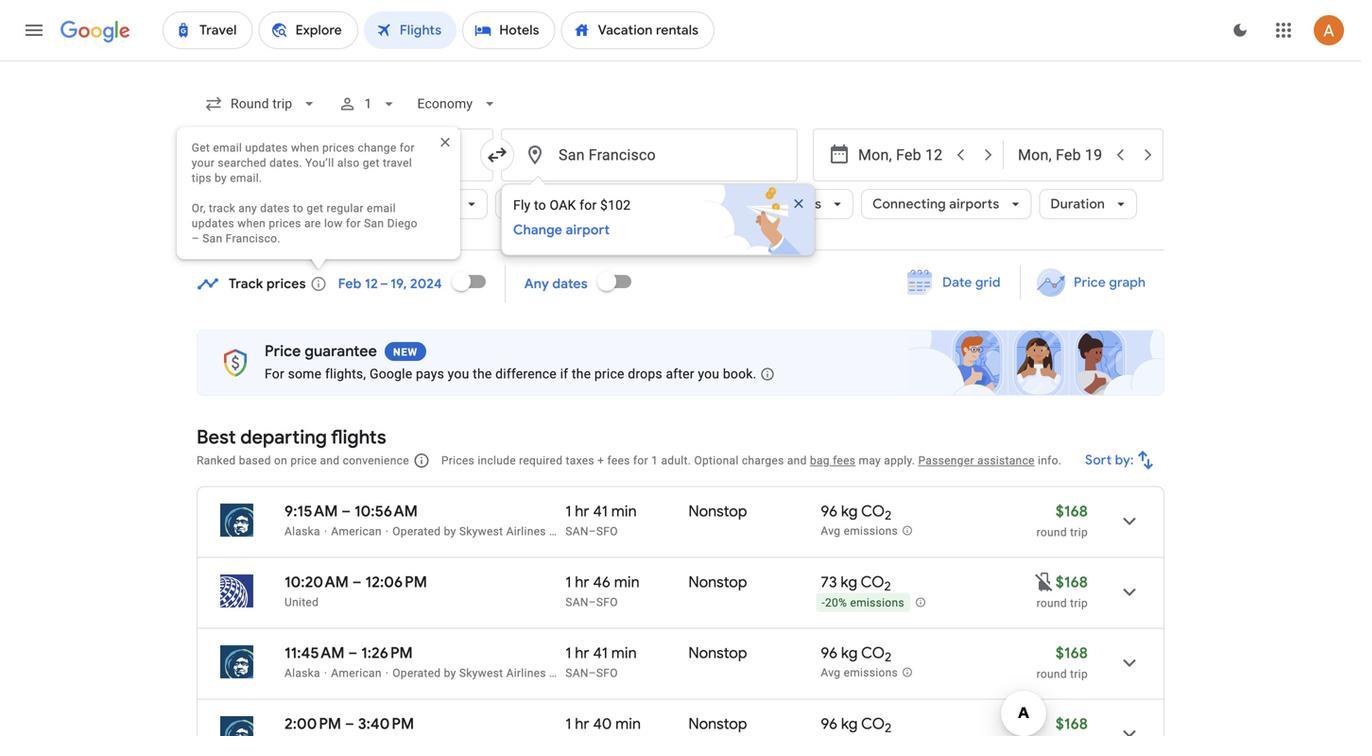 Task type: vqa. For each thing, say whether or not it's contained in the screenshot.
the leftmost and
yes



Task type: locate. For each thing, give the bounding box(es) containing it.
kg for 12:06 pm
[[841, 573, 858, 592]]

co inside 73 kg co 2
[[861, 573, 885, 592]]

also
[[337, 156, 360, 170]]

1 horizontal spatial get
[[363, 156, 380, 170]]

3 nonstop from the top
[[689, 644, 747, 663]]

1 vertical spatial avg emissions
[[821, 667, 898, 680]]

– inside 10:20 am – 12:06 pm united
[[352, 573, 362, 592]]

kg for 1:26 pm
[[841, 644, 858, 663]]

0 horizontal spatial when
[[238, 217, 266, 230]]

total duration 1 hr 41 min. element
[[566, 502, 689, 524], [566, 644, 689, 666]]

1 vertical spatial email
[[367, 202, 396, 215]]

0 vertical spatial updates
[[245, 141, 288, 155]]

prices down filters
[[269, 217, 301, 230]]

1 vertical spatial skywest
[[604, 667, 649, 680]]

2 kg from the top
[[841, 573, 858, 592]]

track prices
[[229, 276, 306, 293]]

co for 10:56 am
[[861, 502, 885, 521]]

fees right + at the left bottom of page
[[608, 454, 630, 468]]

4 hr from the top
[[575, 715, 590, 734]]

0 vertical spatial emissions
[[844, 525, 898, 538]]

0 vertical spatial 2
[[885, 508, 892, 524]]

1 horizontal spatial when
[[291, 141, 319, 155]]

2 vertical spatial trip
[[1071, 668, 1088, 681]]

as for 1:26 pm
[[549, 667, 562, 680]]

1 vertical spatial avg
[[821, 667, 841, 680]]

1 left 40
[[566, 715, 572, 734]]

after
[[666, 366, 695, 382]]

1 $168 from the top
[[1056, 502, 1088, 521]]

0 vertical spatial email
[[213, 141, 242, 155]]

updates up dates.
[[245, 141, 288, 155]]

1 vertical spatial operated
[[393, 667, 441, 680]]

0 horizontal spatial price
[[291, 454, 317, 468]]

1 vertical spatial updates
[[192, 217, 234, 230]]

0 horizontal spatial price
[[265, 342, 301, 361]]

email.
[[230, 172, 262, 185]]

total duration 1 hr 40 min. element
[[566, 715, 689, 737]]

main menu image
[[23, 19, 45, 42]]

2 vertical spatial by
[[444, 667, 456, 680]]

hr left 46
[[575, 573, 590, 592]]

0 vertical spatial by
[[215, 172, 227, 185]]

1 avg from the top
[[821, 525, 841, 538]]

ranked
[[197, 454, 236, 468]]

airports
[[950, 196, 1000, 213]]

10:20 am – 12:06 pm united
[[285, 573, 427, 609]]

you right pays
[[448, 366, 469, 382]]

0 vertical spatial as
[[549, 525, 562, 538]]

emissions down 73 kg co 2
[[850, 597, 905, 610]]

price inside popup button
[[588, 196, 621, 213]]

times button
[[660, 182, 741, 227]]

2 vertical spatial price
[[265, 342, 301, 361]]

0 vertical spatial american
[[331, 525, 382, 538]]

1 total duration 1 hr 41 min. element from the top
[[566, 502, 689, 524]]

flights,
[[325, 366, 366, 382]]

2 for 9:15 am – 10:56 am
[[885, 508, 892, 524]]

emissions
[[844, 525, 898, 538], [850, 597, 905, 610], [844, 667, 898, 680]]

trip
[[1071, 526, 1088, 539], [1071, 597, 1088, 610], [1071, 668, 1088, 681]]

10:20 am
[[285, 573, 349, 592]]

1 horizontal spatial price
[[595, 366, 625, 382]]

min up total duration 1 hr 46 min. element
[[612, 502, 637, 521]]

1 left 46
[[566, 573, 572, 592]]

1 vertical spatial trip
[[1071, 597, 1088, 610]]

the left difference
[[473, 366, 492, 382]]

1 trip from the top
[[1071, 526, 1088, 539]]

flight details. leaves san diego international airport - terminal 1 at 9:15 am on monday, february 12 and arrives at san francisco international airport at 10:56 am on monday, february 12. image
[[1107, 499, 1153, 544]]

prices up also
[[322, 141, 355, 155]]

duration
[[1051, 196, 1105, 213]]

prices left learn more about tracked prices icon
[[267, 276, 306, 293]]

prices inside find the best price "region"
[[267, 276, 306, 293]]

12:06 pm
[[365, 573, 427, 592]]

 image
[[324, 525, 327, 538], [386, 525, 389, 538], [324, 667, 327, 680]]

1 horizontal spatial price
[[588, 196, 621, 213]]

 image for 1:26 pm
[[324, 667, 327, 680]]

 image down the 10:56 am
[[386, 525, 389, 538]]

96 for 10:56 am
[[821, 502, 838, 521]]

hr down 1 hr 46 min san – sfo
[[575, 644, 590, 663]]

2 41 from the top
[[593, 644, 608, 663]]

operated for 1:26 pm
[[393, 667, 441, 680]]

1 horizontal spatial fees
[[833, 454, 856, 468]]

1 san from the top
[[566, 525, 589, 538]]

3 round from the top
[[1037, 668, 1067, 681]]

by:
[[1116, 452, 1135, 469]]

and left 'bag'
[[787, 454, 807, 468]]

emissions up 96 kg co
[[844, 667, 898, 680]]

american down leaves san diego international airport - terminal 1 at 11:45 am on monday, february 12 and arrives at san francisco international airport at 1:26 pm on monday, february 12. element
[[331, 667, 382, 680]]

to right fly
[[534, 198, 546, 213]]

0 horizontal spatial and
[[320, 454, 340, 468]]

round
[[1037, 526, 1067, 539], [1037, 597, 1067, 610], [1037, 668, 1067, 681]]

1 vertical spatial when
[[238, 217, 266, 230]]

New feature text field
[[385, 342, 426, 361]]

0 vertical spatial get
[[363, 156, 380, 170]]

min down 1 hr 46 min san – sfo
[[612, 644, 637, 663]]

2 for 11:45 am – 1:26 pm
[[885, 650, 892, 666]]

0 horizontal spatial you
[[448, 366, 469, 382]]

0 vertical spatial price
[[588, 196, 621, 213]]

1 sfo from the top
[[597, 525, 618, 538]]

and down flights
[[320, 454, 340, 468]]

trip down 168 us dollars text field
[[1071, 526, 1088, 539]]

1 avg emissions from the top
[[821, 525, 898, 538]]

2 total duration 1 hr 41 min. element from the top
[[566, 644, 689, 666]]

leaves san diego international airport - terminal 1 at 11:45 am on monday, february 12 and arrives at san francisco international airport at 1:26 pm on monday, february 12. element
[[285, 644, 413, 663]]

$168 round trip for 1:26 pm
[[1037, 644, 1088, 681]]

by
[[215, 172, 227, 185], [444, 525, 456, 538], [444, 667, 456, 680]]

0 horizontal spatial the
[[473, 366, 492, 382]]

regular
[[327, 202, 364, 215]]

0 vertical spatial trip
[[1071, 526, 1088, 539]]

sfo up 46
[[597, 525, 618, 538]]

american
[[331, 525, 382, 538], [331, 667, 382, 680]]

1 vertical spatial sfo
[[597, 596, 618, 609]]

skywest up total duration 1 hr 46 min. element
[[604, 525, 649, 538]]

168 us dollars text field down round trip
[[1056, 644, 1088, 663]]

2 $168 round trip from the top
[[1037, 644, 1088, 681]]

0 vertical spatial airlines
[[506, 525, 546, 538]]

2 vertical spatial san
[[566, 667, 589, 680]]

1 vertical spatial 1 hr 41 min san – sfo
[[566, 644, 637, 680]]

0 vertical spatial 96 kg co 2
[[821, 502, 892, 524]]

2 96 kg co 2 from the top
[[821, 644, 892, 666]]

0 vertical spatial round
[[1037, 526, 1067, 539]]

Departure time: 11:45 AM. text field
[[285, 644, 345, 663]]

2 american from the top
[[331, 667, 382, 680]]

san down total duration 1 hr 46 min. element
[[566, 596, 589, 609]]

nonstop flight. element for 1:26 pm
[[689, 644, 747, 666]]

2 avg emissions from the top
[[821, 667, 898, 680]]

trip up $168 text box
[[1071, 668, 1088, 681]]

0 vertical spatial operated
[[393, 525, 441, 538]]

for down the regular
[[346, 217, 361, 230]]

price inside button
[[1074, 274, 1106, 291]]

168 US dollars text field
[[1056, 715, 1088, 734]]

operated for 10:56 am
[[393, 525, 441, 538]]

1 operated from the top
[[393, 525, 441, 538]]

1 41 from the top
[[593, 502, 608, 521]]

san for 10:56 am
[[566, 525, 589, 538]]

3 sfo from the top
[[597, 667, 618, 680]]

1 round from the top
[[1037, 526, 1067, 539]]

skywest up total duration 1 hr 40 min. element
[[604, 667, 649, 680]]

1 up change
[[364, 96, 372, 112]]

3:40 pm
[[358, 715, 414, 734]]

total duration 1 hr 41 min. element down 1 hr 46 min san – sfo
[[566, 644, 689, 666]]

skywest
[[459, 525, 503, 538], [459, 667, 503, 680]]

change
[[513, 222, 563, 239]]

0 horizontal spatial dates
[[260, 202, 290, 215]]

96 kg co 2 for 1:26 pm
[[821, 644, 892, 666]]

1 inside 1 hr 46 min san – sfo
[[566, 573, 572, 592]]

round down "this price for this flight doesn't include overhead bin access. if you need a carry-on bag, use the bags filter to update prices." icon
[[1037, 597, 1067, 610]]

san left diego
[[364, 217, 384, 230]]

min for 12:06 pm
[[614, 573, 640, 592]]

when inside or, track any dates to get regular email updates when prices are low for san diego – san francisco.
[[238, 217, 266, 230]]

all filters
[[233, 196, 288, 213]]

for left the adult.
[[633, 454, 649, 468]]

2 airlines from the top
[[506, 667, 546, 680]]

hr for 12:06 pm
[[575, 573, 590, 592]]

2 vertical spatial round
[[1037, 668, 1067, 681]]

$168 down the sort
[[1056, 502, 1088, 521]]

96 kg co 2 down may
[[821, 502, 892, 524]]

fly to oak for $102 change airport
[[513, 198, 631, 239]]

0 vertical spatial san
[[566, 525, 589, 538]]

168 us dollars text field up round trip
[[1056, 573, 1088, 592]]

$102
[[600, 198, 631, 213]]

connecting airports button
[[862, 182, 1032, 227]]

Departure time: 10:20 AM. text field
[[285, 573, 349, 592]]

2 operated by skywest airlines as alaska skywest from the top
[[393, 667, 649, 680]]

all filters button
[[197, 189, 303, 219]]

to right filters
[[293, 202, 304, 215]]

hr inside 1 hr 46 min san – sfo
[[575, 573, 590, 592]]

learn more about price guarantee image
[[745, 352, 791, 397]]

1 the from the left
[[473, 366, 492, 382]]

avg up 73
[[821, 525, 841, 538]]

2 nonstop from the top
[[689, 573, 747, 592]]

1 vertical spatial skywest
[[459, 667, 503, 680]]

hr
[[575, 502, 590, 521], [575, 573, 590, 592], [575, 644, 590, 663], [575, 715, 590, 734]]

close image
[[791, 196, 807, 211]]

4 kg from the top
[[841, 715, 858, 734]]

operated by skywest airlines as alaska skywest
[[393, 525, 649, 538], [393, 667, 649, 680]]

trip for 1:26 pm
[[1071, 668, 1088, 681]]

change
[[358, 141, 397, 155]]

1 vertical spatial price
[[291, 454, 317, 468]]

2 down -20% emissions
[[885, 650, 892, 666]]

41 for 9:15 am – 10:56 am
[[593, 502, 608, 521]]

updates down track
[[192, 217, 234, 230]]

3 kg from the top
[[841, 644, 858, 663]]

2 skywest from the top
[[459, 667, 503, 680]]

1 airlines from the top
[[506, 525, 546, 538]]

0 vertical spatial avg emissions
[[821, 525, 898, 538]]

price up for
[[265, 342, 301, 361]]

price up airport
[[588, 196, 621, 213]]

loading results progress bar
[[0, 61, 1362, 64]]

min for 10:56 am
[[612, 502, 637, 521]]

for up airport
[[580, 198, 597, 213]]

san up 1 hr 40 min
[[566, 667, 589, 680]]

-
[[822, 597, 825, 610]]

2 sfo from the top
[[597, 596, 618, 609]]

san for 1:26 pm
[[566, 667, 589, 680]]

price left the graph
[[1074, 274, 1106, 291]]

2024
[[410, 276, 442, 293]]

1 horizontal spatial the
[[572, 366, 591, 382]]

Departure text field
[[859, 130, 946, 181]]

bag
[[810, 454, 830, 468]]

1 vertical spatial as
[[549, 667, 562, 680]]

1 $168 round trip from the top
[[1037, 502, 1088, 539]]

price for price
[[588, 196, 621, 213]]

$168
[[1056, 502, 1088, 521], [1056, 573, 1088, 592], [1056, 644, 1088, 663], [1056, 715, 1088, 734]]

kg
[[841, 502, 858, 521], [841, 573, 858, 592], [841, 644, 858, 663], [841, 715, 858, 734]]

email
[[213, 141, 242, 155], [367, 202, 396, 215]]

1 vertical spatial operated by skywest airlines as alaska skywest
[[393, 667, 649, 680]]

1 hr 40 min
[[566, 715, 641, 734]]

1 hr 41 min san – sfo down + at the left bottom of page
[[566, 502, 637, 538]]

168 US dollars text field
[[1056, 573, 1088, 592], [1056, 644, 1088, 663]]

1 vertical spatial 168 us dollars text field
[[1056, 644, 1088, 663]]

0 vertical spatial sfo
[[597, 525, 618, 538]]

1 1 hr 41 min san – sfo from the top
[[566, 502, 637, 538]]

1 vertical spatial 96 kg co 2
[[821, 644, 892, 666]]

1 vertical spatial airlines
[[506, 667, 546, 680]]

taxes
[[566, 454, 595, 468]]

$168 round trip down round trip
[[1037, 644, 1088, 681]]

2 vertical spatial prices
[[267, 276, 306, 293]]

min inside 1 hr 46 min san – sfo
[[614, 573, 640, 592]]

sfo for 1:26 pm
[[597, 667, 618, 680]]

2 vertical spatial 96
[[821, 715, 838, 734]]

– inside or, track any dates to get regular email updates when prices are low for san diego – san francisco.
[[192, 232, 199, 245]]

when inside get email updates when prices change for your searched dates. you'll also get travel tips by email.
[[291, 141, 319, 155]]

0 horizontal spatial updates
[[192, 217, 234, 230]]

$168 left flight details. leaves san diego international airport - terminal 1 at 2:00 pm on monday, february 12 and arrives at san francisco international airport at 3:40 pm on monday, february 12. image
[[1056, 715, 1088, 734]]

dates inside or, track any dates to get regular email updates when prices are low for san diego – san francisco.
[[260, 202, 290, 215]]

leaves san diego international airport - terminal 1 at 2:00 pm on monday, february 12 and arrives at san francisco international airport at 3:40 pm on monday, february 12. element
[[285, 715, 414, 734]]

1 vertical spatial $168 round trip
[[1037, 644, 1088, 681]]

stops button
[[311, 189, 390, 219]]

0 horizontal spatial to
[[293, 202, 304, 215]]

1 horizontal spatial to
[[534, 198, 546, 213]]

feb 12 – 19, 2024
[[338, 276, 442, 293]]

sfo up 1 hr 40 min
[[597, 667, 618, 680]]

2 trip from the top
[[1071, 597, 1088, 610]]

email up diego
[[367, 202, 396, 215]]

1 american from the top
[[331, 525, 382, 538]]

operated down arrival time: 10:56 am. text box
[[393, 525, 441, 538]]

1 nonstop from the top
[[689, 502, 747, 521]]

0 vertical spatial 96
[[821, 502, 838, 521]]

avg emissions up 73 kg co 2
[[821, 525, 898, 538]]

san up 1 hr 46 min san – sfo
[[566, 525, 589, 538]]

0 vertical spatial 41
[[593, 502, 608, 521]]

2 vertical spatial 2
[[885, 650, 892, 666]]

2 avg from the top
[[821, 667, 841, 680]]

1 96 from the top
[[821, 502, 838, 521]]

date grid button
[[894, 266, 1016, 300]]

flights
[[331, 425, 386, 450]]

0 vertical spatial 168 us dollars text field
[[1056, 573, 1088, 592]]

3 hr from the top
[[575, 644, 590, 663]]

None text field
[[501, 129, 798, 182]]

on
[[274, 454, 288, 468]]

1 down 1 hr 46 min san – sfo
[[566, 644, 572, 663]]

3 trip from the top
[[1071, 668, 1088, 681]]

1 vertical spatial american
[[331, 667, 382, 680]]

– down the or,
[[192, 232, 199, 245]]

3 nonstop flight. element from the top
[[689, 644, 747, 666]]

kg inside 73 kg co 2
[[841, 573, 858, 592]]

0 vertical spatial avg
[[821, 525, 841, 538]]

best
[[197, 425, 236, 450]]

1 vertical spatial 41
[[593, 644, 608, 663]]

1 vertical spatial round
[[1037, 597, 1067, 610]]

1 as from the top
[[549, 525, 562, 538]]

fees right 'bag'
[[833, 454, 856, 468]]

73
[[821, 573, 837, 592]]

0 horizontal spatial get
[[307, 202, 324, 215]]

tips
[[192, 172, 212, 185]]

leaves san diego international airport - terminal 1 at 9:15 am on monday, february 12 and arrives at san francisco international airport at 10:56 am on monday, february 12. element
[[285, 502, 418, 521]]

– left 12:06 pm
[[352, 573, 362, 592]]

round trip
[[1037, 597, 1088, 610]]

1 horizontal spatial you
[[698, 366, 720, 382]]

0 vertical spatial prices
[[322, 141, 355, 155]]

1 fees from the left
[[608, 454, 630, 468]]

book.
[[723, 366, 757, 382]]

1 hr 41 min san – sfo up 40
[[566, 644, 637, 680]]

sfo down 46
[[597, 596, 618, 609]]

for
[[400, 141, 415, 155], [580, 198, 597, 213], [346, 217, 361, 230], [633, 454, 649, 468]]

1 nonstop flight. element from the top
[[689, 502, 747, 524]]

dates
[[260, 202, 290, 215], [553, 276, 588, 293]]

your
[[192, 156, 215, 170]]

96 for 1:26 pm
[[821, 644, 838, 663]]

nonstop flight. element for 12:06 pm
[[689, 573, 747, 595]]

hr for 1:26 pm
[[575, 644, 590, 663]]

american for 1:26 pm
[[331, 667, 382, 680]]

prices inside get email updates when prices change for your searched dates. you'll also get travel tips by email.
[[322, 141, 355, 155]]

change appearance image
[[1218, 8, 1263, 53]]

price button
[[577, 182, 653, 227]]

0 horizontal spatial san
[[203, 232, 223, 245]]

0 vertical spatial skywest
[[459, 525, 503, 538]]

1 vertical spatial get
[[307, 202, 324, 215]]

1 skywest from the top
[[604, 525, 649, 538]]

when
[[291, 141, 319, 155], [238, 217, 266, 230]]

41 down 1 hr 46 min san – sfo
[[593, 644, 608, 663]]

price left drops
[[595, 366, 625, 382]]

operated down 1:26 pm
[[393, 667, 441, 680]]

1 skywest from the top
[[459, 525, 503, 538]]

1 vertical spatial prices
[[269, 217, 301, 230]]

avg emissions up 96 kg co
[[821, 667, 898, 680]]

when up you'll
[[291, 141, 319, 155]]

round up $168 text box
[[1037, 668, 1067, 681]]

2 inside 73 kg co 2
[[885, 579, 891, 595]]

$168 up round trip
[[1056, 573, 1088, 592]]

round down 168 us dollars text field
[[1037, 526, 1067, 539]]

0 vertical spatial total duration 1 hr 41 min. element
[[566, 502, 689, 524]]

total duration 1 hr 41 min. element for 10:56 am
[[566, 502, 689, 524]]

get up are on the top left of page
[[307, 202, 324, 215]]

0 vertical spatial $168 round trip
[[1037, 502, 1088, 539]]

0 vertical spatial dates
[[260, 202, 290, 215]]

trip left flight details. leaves san diego international airport - terminal 1 at 10:20 am on monday, february 12 and arrives at san francisco international airport at 12:06 pm on monday, february 12. image
[[1071, 597, 1088, 610]]

1 button
[[330, 81, 406, 127]]

when up francisco. on the left top
[[238, 217, 266, 230]]

1 operated by skywest airlines as alaska skywest from the top
[[393, 525, 649, 538]]

 image down departure time: 11:45 am. text field
[[324, 667, 327, 680]]

1 vertical spatial san
[[566, 596, 589, 609]]

1 vertical spatial 96
[[821, 644, 838, 663]]

41 down + at the left bottom of page
[[593, 502, 608, 521]]

1 hr 41 min san – sfo for 1:26 pm
[[566, 644, 637, 680]]

get down change
[[363, 156, 380, 170]]

skywest for 10:56 am
[[604, 525, 649, 538]]

1 horizontal spatial email
[[367, 202, 396, 215]]

1 hr from the top
[[575, 502, 590, 521]]

nonstop flight. element
[[689, 502, 747, 524], [689, 573, 747, 595], [689, 644, 747, 666], [689, 715, 747, 737]]

graph
[[1109, 274, 1146, 291]]

2 vertical spatial sfo
[[597, 667, 618, 680]]

0 horizontal spatial fees
[[608, 454, 630, 468]]

 image
[[386, 667, 389, 680]]

None field
[[197, 87, 326, 121], [410, 87, 507, 121], [197, 87, 326, 121], [410, 87, 507, 121]]

2 1 hr 41 min san – sfo from the top
[[566, 644, 637, 680]]

avg up 96 kg co
[[821, 667, 841, 680]]

san down track
[[203, 232, 223, 245]]

you right after
[[698, 366, 720, 382]]

1 horizontal spatial dates
[[553, 276, 588, 293]]

 image down departure time: 9:15 am. text field
[[324, 525, 327, 538]]

2 horizontal spatial price
[[1074, 274, 1106, 291]]

avg
[[821, 525, 841, 538], [821, 667, 841, 680]]

0 horizontal spatial email
[[213, 141, 242, 155]]

1 vertical spatial by
[[444, 525, 456, 538]]

1
[[364, 96, 372, 112], [652, 454, 658, 468], [566, 502, 572, 521], [566, 573, 572, 592], [566, 644, 572, 663], [566, 715, 572, 734]]

1 vertical spatial total duration 1 hr 41 min. element
[[566, 644, 689, 666]]

sfo for 10:56 am
[[597, 525, 618, 538]]

operated by skywest airlines as alaska skywest for 1:26 pm
[[393, 667, 649, 680]]

0 vertical spatial san
[[364, 217, 384, 230]]

1 horizontal spatial and
[[787, 454, 807, 468]]

kg for 10:56 am
[[841, 502, 858, 521]]

2 96 from the top
[[821, 644, 838, 663]]

2 fees from the left
[[833, 454, 856, 468]]

1 vertical spatial price
[[1074, 274, 1106, 291]]

0 vertical spatial operated by skywest airlines as alaska skywest
[[393, 525, 649, 538]]

by for 11:45 am – 1:26 pm
[[444, 667, 456, 680]]

$168 down round trip
[[1056, 644, 1088, 663]]

1 168 us dollars text field from the top
[[1056, 573, 1088, 592]]

Arrival time: 3:40 PM. text field
[[358, 715, 414, 734]]

updates inside get email updates when prices change for your searched dates. you'll also get travel tips by email.
[[245, 141, 288, 155]]

2 skywest from the top
[[604, 667, 649, 680]]

find the best price region
[[197, 259, 1165, 315]]

0 vertical spatial when
[[291, 141, 319, 155]]

min
[[612, 502, 637, 521], [614, 573, 640, 592], [612, 644, 637, 663], [616, 715, 641, 734]]

1 horizontal spatial updates
[[245, 141, 288, 155]]

1 vertical spatial dates
[[553, 276, 588, 293]]

1 96 kg co 2 from the top
[[821, 502, 892, 524]]

2 up -20% emissions
[[885, 579, 891, 595]]

prices
[[322, 141, 355, 155], [269, 217, 301, 230], [267, 276, 306, 293]]

operated
[[393, 525, 441, 538], [393, 667, 441, 680]]

2 operated from the top
[[393, 667, 441, 680]]

min right 46
[[614, 573, 640, 592]]

american down the 9:15 am – 10:56 am
[[331, 525, 382, 538]]

hr down taxes
[[575, 502, 590, 521]]

all
[[233, 196, 248, 213]]

3 san from the top
[[566, 667, 589, 680]]

price right on
[[291, 454, 317, 468]]

close dialog image
[[422, 120, 468, 165]]

1 kg from the top
[[841, 502, 858, 521]]

hr left 40
[[575, 715, 590, 734]]

– down 46
[[589, 596, 597, 609]]

41 for 11:45 am – 1:26 pm
[[593, 644, 608, 663]]

1 vertical spatial emissions
[[850, 597, 905, 610]]

2 vertical spatial emissions
[[844, 667, 898, 680]]

0 vertical spatial 1 hr 41 min san – sfo
[[566, 502, 637, 538]]

for inside or, track any dates to get regular email updates when prices are low for san diego – san francisco.
[[346, 217, 361, 230]]

google
[[370, 366, 413, 382]]

the right if at the left
[[572, 366, 591, 382]]

0 vertical spatial skywest
[[604, 525, 649, 538]]

duration button
[[1040, 182, 1138, 227]]

2 san from the top
[[566, 596, 589, 609]]

price graph
[[1074, 274, 1146, 291]]

None search field
[[197, 81, 1165, 256]]

11:45 am
[[285, 644, 345, 663]]

– up 40
[[589, 667, 597, 680]]

2 nonstop flight. element from the top
[[689, 573, 747, 595]]

skywest for 1:26 pm
[[459, 667, 503, 680]]

2 down apply.
[[885, 508, 892, 524]]

2 as from the top
[[549, 667, 562, 680]]

alaska
[[285, 525, 320, 538], [565, 525, 601, 538], [285, 667, 320, 680], [565, 667, 601, 680]]

total duration 1 hr 41 min. element down + at the left bottom of page
[[566, 502, 689, 524]]

or,
[[192, 202, 206, 215]]

for inside fly to oak for $102 change airport
[[580, 198, 597, 213]]

email up searched
[[213, 141, 242, 155]]

2 hr from the top
[[575, 573, 590, 592]]



Task type: describe. For each thing, give the bounding box(es) containing it.
Arrival time: 10:56 AM. text field
[[355, 502, 418, 521]]

co for 12:06 pm
[[861, 573, 885, 592]]

2 168 us dollars text field from the top
[[1056, 644, 1088, 663]]

2 $168 from the top
[[1056, 573, 1088, 592]]

learn more about tracked prices image
[[310, 276, 327, 293]]

– left "3:40 pm" text box
[[345, 715, 354, 734]]

Arrival time: 12:06 PM. text field
[[365, 573, 427, 592]]

prices inside or, track any dates to get regular email updates when prices are low for san diego – san francisco.
[[269, 217, 301, 230]]

12 – 19,
[[365, 276, 407, 293]]

new
[[393, 347, 418, 358]]

round for 9:15 am – 10:56 am
[[1037, 526, 1067, 539]]

2 you from the left
[[698, 366, 720, 382]]

you'll
[[305, 156, 334, 170]]

track
[[209, 202, 235, 215]]

2:00 pm – 3:40 pm
[[285, 715, 414, 734]]

2 round from the top
[[1037, 597, 1067, 610]]

for some flights, google pays you the difference if the price drops after you book.
[[265, 366, 757, 382]]

2 the from the left
[[572, 366, 591, 382]]

email inside or, track any dates to get regular email updates when prices are low for san diego – san francisco.
[[367, 202, 396, 215]]

emissions for 1:26 pm
[[844, 667, 898, 680]]

times
[[672, 196, 709, 213]]

price for price graph
[[1074, 274, 1106, 291]]

10:56 am
[[355, 502, 418, 521]]

or, track any dates to get regular email updates when prices are low for san diego – san francisco.
[[192, 202, 418, 245]]

may
[[859, 454, 881, 468]]

low
[[324, 217, 343, 230]]

for
[[265, 366, 285, 382]]

learn more about ranking image
[[413, 452, 430, 469]]

convenience
[[343, 454, 409, 468]]

4 nonstop from the top
[[689, 715, 747, 734]]

dates inside find the best price "region"
[[553, 276, 588, 293]]

by for 9:15 am – 10:56 am
[[444, 525, 456, 538]]

168 US dollars text field
[[1056, 502, 1088, 521]]

based
[[239, 454, 271, 468]]

trip for 10:56 am
[[1071, 526, 1088, 539]]

pays
[[416, 366, 444, 382]]

charges
[[742, 454, 784, 468]]

20%
[[825, 597, 847, 610]]

1 and from the left
[[320, 454, 340, 468]]

none search field containing all filters
[[197, 81, 1165, 256]]

feb
[[338, 276, 362, 293]]

bag fees button
[[810, 454, 856, 468]]

avg for 10:56 am
[[821, 525, 841, 538]]

airlines for 11:45 am – 1:26 pm
[[506, 667, 546, 680]]

alaska up 40
[[565, 667, 601, 680]]

co for 1:26 pm
[[861, 644, 885, 663]]

guarantee
[[305, 342, 377, 361]]

1 you from the left
[[448, 366, 469, 382]]

airport
[[566, 222, 610, 239]]

1 horizontal spatial san
[[364, 217, 384, 230]]

sfo inside 1 hr 46 min san – sfo
[[597, 596, 618, 609]]

any
[[525, 276, 549, 293]]

nonstop for 12:06 pm
[[689, 573, 747, 592]]

$168 round trip for 10:56 am
[[1037, 502, 1088, 539]]

nonstop for 1:26 pm
[[689, 644, 747, 663]]

oak
[[550, 198, 576, 213]]

skywest for 1:26 pm
[[604, 667, 649, 680]]

for inside the best departing flights main content
[[633, 454, 649, 468]]

0 vertical spatial price
[[595, 366, 625, 382]]

swap origin and destination. image
[[486, 144, 509, 166]]

flight details. leaves san diego international airport - terminal 1 at 2:00 pm on monday, february 12 and arrives at san francisco international airport at 3:40 pm on monday, february 12. image
[[1107, 712, 1153, 737]]

emissions
[[760, 196, 822, 213]]

9:15 am – 10:56 am
[[285, 502, 418, 521]]

this price for this flight doesn't include overhead bin access. if you need a carry-on bag, use the bags filter to update prices. image
[[1033, 571, 1056, 594]]

Return text field
[[1018, 130, 1105, 181]]

sort by:
[[1086, 452, 1135, 469]]

get inside get email updates when prices change for your searched dates. you'll also get travel tips by email.
[[363, 156, 380, 170]]

connecting
[[873, 196, 946, 213]]

ranked based on price and convenience
[[197, 454, 409, 468]]

min right 40
[[616, 715, 641, 734]]

get email updates when prices change for your searched dates. you'll also get travel tips by email.
[[192, 141, 415, 185]]

travel
[[383, 156, 412, 170]]

9:15 am
[[285, 502, 338, 521]]

departing
[[240, 425, 327, 450]]

11:45 am – 1:26 pm
[[285, 644, 413, 663]]

2:00 pm
[[285, 715, 341, 734]]

bags button
[[496, 182, 570, 227]]

– inside 1 hr 46 min san – sfo
[[589, 596, 597, 609]]

46
[[593, 573, 611, 592]]

updates inside or, track any dates to get regular email updates when prices are low for san diego – san francisco.
[[192, 217, 234, 230]]

flight details. leaves san diego international airport - terminal 1 at 10:20 am on monday, february 12 and arrives at san francisco international airport at 12:06 pm on monday, february 12. image
[[1107, 570, 1153, 615]]

for inside get email updates when prices change for your searched dates. you'll also get travel tips by email.
[[400, 141, 415, 155]]

airlines for 9:15 am – 10:56 am
[[506, 525, 546, 538]]

+
[[598, 454, 604, 468]]

Arrival time: 1:26 PM. text field
[[361, 644, 413, 663]]

to inside fly to oak for $102 change airport
[[534, 198, 546, 213]]

operated by skywest airlines as alaska skywest for 10:56 am
[[393, 525, 649, 538]]

connecting airports
[[873, 196, 1000, 213]]

total duration 1 hr 46 min. element
[[566, 573, 689, 595]]

grid
[[976, 274, 1001, 291]]

prices include required taxes + fees for 1 adult. optional charges and bag fees may apply. passenger assistance
[[441, 454, 1035, 468]]

email inside get email updates when prices change for your searched dates. you'll also get travel tips by email.
[[213, 141, 242, 155]]

change airport button
[[513, 221, 631, 240]]

– left arrival time: 1:26 pm. "text field" at bottom
[[348, 644, 358, 663]]

2 and from the left
[[787, 454, 807, 468]]

1 hr 46 min san – sfo
[[566, 573, 640, 609]]

nonstop for 10:56 am
[[689, 502, 747, 521]]

san inside 1 hr 46 min san – sfo
[[566, 596, 589, 609]]

bags
[[507, 196, 537, 213]]

nonstop flight. element for 10:56 am
[[689, 502, 747, 524]]

Departure time: 2:00 PM. text field
[[285, 715, 341, 734]]

apply.
[[884, 454, 916, 468]]

drops
[[628, 366, 663, 382]]

date grid
[[943, 274, 1001, 291]]

passenger
[[919, 454, 975, 468]]

1 left the adult.
[[652, 454, 658, 468]]

as for 10:56 am
[[549, 525, 562, 538]]

any dates
[[525, 276, 588, 293]]

emissions for 10:56 am
[[844, 525, 898, 538]]

alaska down departure time: 9:15 am. text field
[[285, 525, 320, 538]]

united
[[285, 596, 319, 609]]

– up 46
[[589, 525, 597, 538]]

1:26 pm
[[361, 644, 413, 663]]

include
[[478, 454, 516, 468]]

96 kg co 2 for 10:56 am
[[821, 502, 892, 524]]

-20% emissions
[[822, 597, 905, 610]]

searched
[[218, 156, 266, 170]]

to inside or, track any dates to get regular email updates when prices are low for san diego – san francisco.
[[293, 202, 304, 215]]

flight details. leaves san diego international airport - terminal 1 at 11:45 am on monday, february 12 and arrives at san francisco international airport at 1:26 pm on monday, february 12. image
[[1107, 641, 1153, 686]]

emissions button
[[749, 182, 854, 227]]

price for price guarantee
[[265, 342, 301, 361]]

difference
[[496, 366, 557, 382]]

fly
[[513, 198, 531, 213]]

total duration 1 hr 41 min. element for 1:26 pm
[[566, 644, 689, 666]]

by inside get email updates when prices change for your searched dates. you'll also get travel tips by email.
[[215, 172, 227, 185]]

stops
[[322, 196, 357, 213]]

francisco.
[[226, 232, 281, 245]]

1 down taxes
[[566, 502, 572, 521]]

Departure time: 9:15 AM. text field
[[285, 502, 338, 521]]

sort
[[1086, 452, 1112, 469]]

1 inside popup button
[[364, 96, 372, 112]]

skywest for 10:56 am
[[459, 525, 503, 538]]

 image for 10:56 am
[[324, 525, 327, 538]]

some
[[288, 366, 322, 382]]

any
[[239, 202, 257, 215]]

filters
[[251, 196, 288, 213]]

assistance
[[978, 454, 1035, 468]]

are
[[304, 217, 321, 230]]

leaves san diego international airport - terminal 1 at 10:20 am on monday, february 12 and arrives at san francisco international airport at 12:06 pm on monday, february 12. element
[[285, 573, 427, 592]]

avg for 1:26 pm
[[821, 667, 841, 680]]

round for 11:45 am – 1:26 pm
[[1037, 668, 1067, 681]]

best departing flights main content
[[197, 259, 1165, 737]]

date
[[943, 274, 973, 291]]

– right 9:15 am
[[342, 502, 351, 521]]

1 hr 41 min san – sfo for 10:56 am
[[566, 502, 637, 538]]

hr for 10:56 am
[[575, 502, 590, 521]]

min for 1:26 pm
[[612, 644, 637, 663]]

get
[[192, 141, 210, 155]]

4 $168 from the top
[[1056, 715, 1088, 734]]

4 nonstop flight. element from the top
[[689, 715, 747, 737]]

3 96 from the top
[[821, 715, 838, 734]]

avg emissions for 10:56 am
[[821, 525, 898, 538]]

american for 10:56 am
[[331, 525, 382, 538]]

best departing flights
[[197, 425, 386, 450]]

3 $168 from the top
[[1056, 644, 1088, 663]]

get inside or, track any dates to get regular email updates when prices are low for san diego – san francisco.
[[307, 202, 324, 215]]

1 vertical spatial san
[[203, 232, 223, 245]]

alaska up 46
[[565, 525, 601, 538]]

alaska down departure time: 11:45 am. text field
[[285, 667, 320, 680]]

73 kg co 2
[[821, 573, 891, 595]]

avg emissions for 1:26 pm
[[821, 667, 898, 680]]

price graph button
[[1025, 266, 1161, 300]]

40
[[593, 715, 612, 734]]

required
[[519, 454, 563, 468]]



